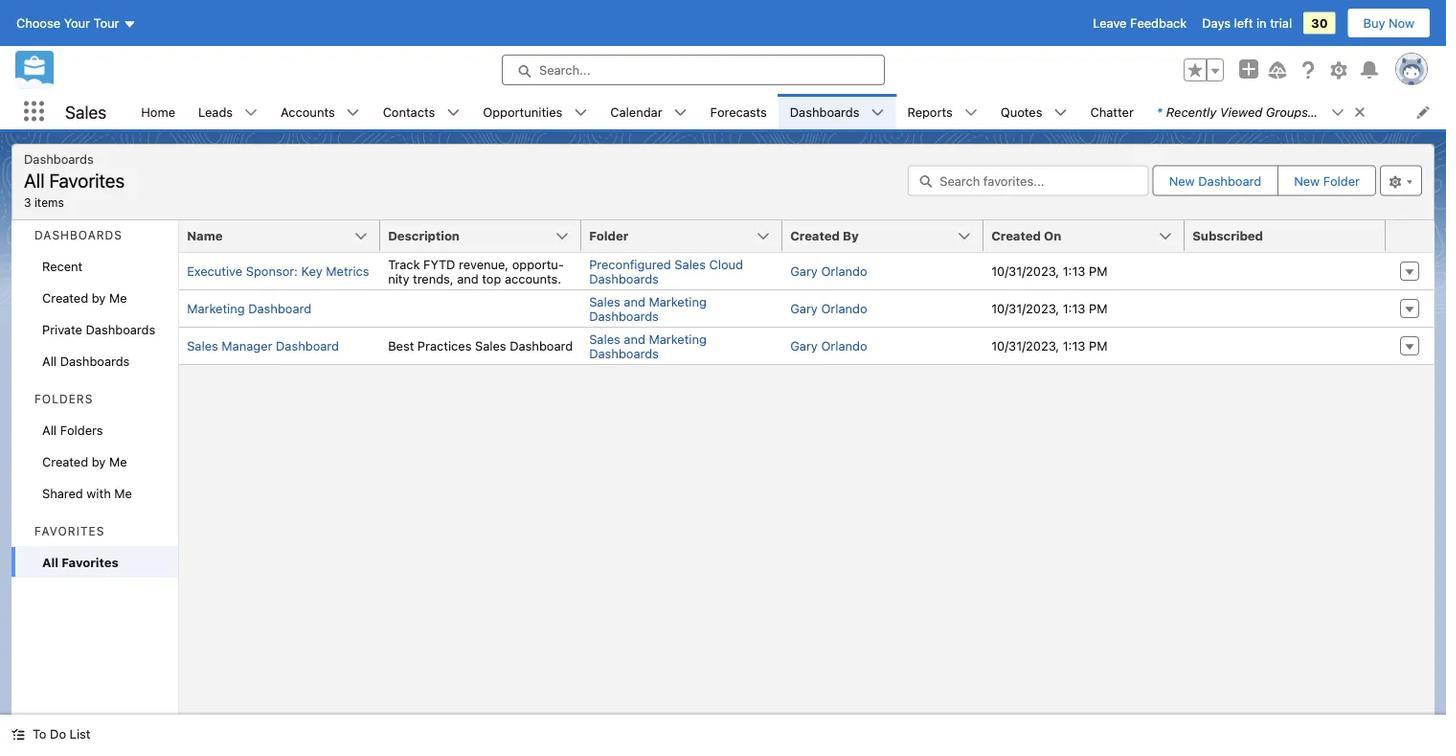 Task type: locate. For each thing, give the bounding box(es) containing it.
1 by from the top
[[92, 290, 106, 305]]

track
[[388, 257, 420, 271]]

text default image inside "calendar" list item
[[674, 106, 688, 119]]

text default image right reports
[[965, 106, 978, 119]]

2 created by me link from the top
[[11, 446, 178, 477]]

0 vertical spatial 10/31/2023,
[[992, 264, 1060, 278]]

search...
[[539, 63, 591, 77]]

text default image inside the accounts list item
[[347, 106, 360, 119]]

1 vertical spatial and
[[624, 294, 646, 309]]

0 vertical spatial favorites
[[49, 169, 125, 191]]

1 10/31/2023, from the top
[[992, 264, 1060, 278]]

cell for sales manager dashboard
[[1186, 327, 1387, 364]]

folder up subscribed cell
[[1324, 173, 1361, 188]]

all
[[24, 169, 45, 191], [42, 354, 57, 368], [42, 423, 57, 437], [42, 555, 58, 569]]

leads list item
[[187, 94, 269, 129]]

1 horizontal spatial new
[[1295, 173, 1321, 188]]

created by me link for dashboards
[[11, 282, 178, 313]]

leave
[[1094, 16, 1127, 30]]

gary orlando for dashboard
[[791, 339, 868, 353]]

3 10/31/2023, from the top
[[992, 339, 1060, 353]]

cell
[[381, 289, 582, 327], [1186, 289, 1387, 327], [1186, 327, 1387, 364]]

text default image inside dashboards list item
[[872, 106, 885, 119]]

text default image for accounts
[[347, 106, 360, 119]]

all for all folders
[[42, 423, 57, 437]]

1 pm from the top
[[1090, 264, 1108, 278]]

10/31/2023, for opportunity
[[992, 264, 1060, 278]]

by for recent
[[92, 290, 106, 305]]

5 text default image from the left
[[872, 106, 885, 119]]

10/31/2023,
[[992, 264, 1060, 278], [992, 301, 1060, 316], [992, 339, 1060, 353]]

new for new dashboard
[[1170, 173, 1196, 188]]

best practices sales dashboard
[[388, 339, 573, 353]]

2 vertical spatial orlando
[[822, 339, 868, 353]]

created by me link up private dashboards
[[11, 282, 178, 313]]

2 vertical spatial favorites
[[62, 555, 119, 569]]

0 vertical spatial created by me link
[[11, 282, 178, 313]]

dashboards inside preconfigured sales cloud dashboards
[[590, 271, 659, 286]]

1 vertical spatial created by me link
[[11, 446, 178, 477]]

1 gary orlando link from the top
[[791, 264, 868, 278]]

3 1:13 from the top
[[1063, 339, 1086, 353]]

dashboards inside the dashboards all favorites 3 items
[[24, 151, 94, 166]]

text default image down search...
[[574, 106, 588, 119]]

2 vertical spatial 1:13
[[1063, 339, 1086, 353]]

text default image right accounts
[[347, 106, 360, 119]]

1 orlando from the top
[[822, 264, 868, 278]]

folder button
[[582, 220, 783, 251]]

created by me up private dashboards link at the left top of page
[[42, 290, 127, 305]]

feedback
[[1131, 16, 1188, 30]]

dashboards
[[790, 104, 860, 119], [24, 151, 94, 166], [34, 229, 123, 242], [590, 271, 659, 286], [590, 309, 659, 323], [86, 322, 155, 336], [590, 346, 659, 360], [60, 354, 130, 368]]

3 gary orlando from the top
[[791, 339, 868, 353]]

1 sales and marketing dashboards link from the top
[[590, 294, 707, 323]]

text default image for quotes
[[1055, 106, 1068, 119]]

me up the with
[[109, 454, 127, 469]]

3 text default image from the left
[[574, 106, 588, 119]]

me up private dashboards
[[109, 290, 127, 305]]

created left by
[[791, 229, 840, 243]]

new dashboard button
[[1154, 166, 1278, 195]]

chatter
[[1091, 104, 1134, 119]]

1:13
[[1063, 264, 1086, 278], [1063, 301, 1086, 316], [1063, 339, 1086, 353]]

preconfigured
[[590, 257, 672, 271]]

recent link
[[11, 250, 178, 282]]

accounts link
[[269, 94, 347, 129]]

by up private dashboards
[[92, 290, 106, 305]]

leads link
[[187, 94, 244, 129]]

sales and marketing dashboards for sales manager dashboard
[[590, 332, 707, 360]]

1 vertical spatial by
[[92, 454, 106, 469]]

all down private
[[42, 354, 57, 368]]

0 vertical spatial gary orlando
[[791, 264, 868, 278]]

0 vertical spatial 10/31/2023, 1:13 pm
[[992, 264, 1108, 278]]

sales
[[65, 101, 107, 122], [675, 257, 706, 271], [590, 294, 621, 309], [590, 332, 621, 346], [187, 339, 218, 353], [475, 339, 507, 353]]

track fytd revenue, opportunity trends, and top accounts.
[[388, 257, 564, 286]]

home link
[[130, 94, 187, 129]]

3 10/31/2023, 1:13 pm from the top
[[992, 339, 1108, 353]]

folders up shared with me
[[60, 423, 103, 437]]

all dashboards link
[[11, 345, 178, 377]]

1 vertical spatial 10/31/2023, 1:13 pm
[[992, 301, 1108, 316]]

text default image for calendar
[[674, 106, 688, 119]]

description button
[[381, 220, 582, 251]]

to
[[33, 727, 46, 741]]

group
[[1184, 58, 1225, 81]]

1 new from the left
[[1170, 173, 1196, 188]]

choose your tour button
[[15, 8, 138, 38]]

10/31/2023, 1:13 pm for opportunity
[[992, 264, 1108, 278]]

text default image inside the to do list button
[[11, 728, 25, 741]]

1 1:13 from the top
[[1063, 264, 1086, 278]]

shared with me link
[[11, 477, 178, 509]]

dashboard
[[1199, 173, 1262, 188], [248, 301, 312, 316], [276, 339, 339, 353], [510, 339, 573, 353]]

list
[[130, 94, 1447, 129]]

me for dashboards
[[109, 290, 127, 305]]

text default image inside opportunities list item
[[574, 106, 588, 119]]

list
[[70, 727, 90, 741]]

favorites
[[49, 169, 125, 191], [34, 525, 105, 538], [62, 555, 119, 569]]

folders up all folders
[[34, 392, 93, 406]]

2 vertical spatial gary
[[791, 339, 818, 353]]

new
[[1170, 173, 1196, 188], [1295, 173, 1321, 188]]

sales manager dashboard
[[187, 339, 339, 353]]

text default image inside contacts list item
[[447, 106, 460, 119]]

6 text default image from the left
[[965, 106, 978, 119]]

favorites up all favorites
[[34, 525, 105, 538]]

0 vertical spatial folder
[[1324, 173, 1361, 188]]

and
[[457, 271, 479, 286], [624, 294, 646, 309], [624, 332, 646, 346]]

sponsor:
[[246, 264, 298, 278]]

chatter link
[[1079, 94, 1146, 129]]

folder
[[1324, 173, 1361, 188], [590, 229, 629, 243]]

new down recently at right
[[1170, 173, 1196, 188]]

description
[[388, 229, 460, 243]]

and for marketing dashboard
[[624, 294, 646, 309]]

text default image for dashboards
[[872, 106, 885, 119]]

* recently viewed groups | groups
[[1157, 104, 1362, 119]]

1 created by me from the top
[[42, 290, 127, 305]]

new folder button
[[1278, 165, 1377, 196]]

text default image inside leads list item
[[244, 106, 258, 119]]

2 new from the left
[[1295, 173, 1321, 188]]

executive sponsor: key metrics
[[187, 264, 369, 278]]

4 text default image from the left
[[674, 106, 688, 119]]

favorites down shared with me
[[62, 555, 119, 569]]

folders
[[34, 392, 93, 406], [60, 423, 103, 437]]

new up subscribed cell
[[1295, 173, 1321, 188]]

and inside the track fytd revenue, opportunity trends, and top accounts.
[[457, 271, 479, 286]]

actions cell
[[1387, 220, 1435, 253]]

list item containing *
[[1146, 94, 1376, 129]]

1 gary orlando from the top
[[791, 264, 868, 278]]

0 horizontal spatial groups
[[1267, 104, 1309, 119]]

and down preconfigured at the left top of the page
[[624, 294, 646, 309]]

created by me link up the with
[[11, 446, 178, 477]]

1 vertical spatial gary
[[791, 301, 818, 316]]

text default image right the quotes
[[1055, 106, 1068, 119]]

1 vertical spatial 10/31/2023,
[[992, 301, 1060, 316]]

2 vertical spatial 10/31/2023,
[[992, 339, 1060, 353]]

3 gary from the top
[[791, 339, 818, 353]]

3 pm from the top
[[1090, 339, 1108, 353]]

search... button
[[502, 55, 885, 85]]

top
[[482, 271, 501, 286]]

0 horizontal spatial folder
[[590, 229, 629, 243]]

created by
[[791, 229, 859, 243]]

track fytd revenue, opportunity trends, and top accounts. grid
[[179, 220, 1435, 365]]

1 sales and marketing dashboards from the top
[[590, 294, 707, 323]]

created left on on the top of the page
[[992, 229, 1041, 243]]

2 sales and marketing dashboards link from the top
[[590, 332, 707, 360]]

key
[[301, 264, 323, 278]]

1 vertical spatial sales and marketing dashboards
[[590, 332, 707, 360]]

0 vertical spatial and
[[457, 271, 479, 286]]

folder cell
[[582, 220, 795, 253]]

your
[[64, 16, 90, 30]]

0 vertical spatial 1:13
[[1063, 264, 1086, 278]]

folder up preconfigured at the left top of the page
[[590, 229, 629, 243]]

marketing
[[649, 294, 707, 309], [187, 301, 245, 316], [649, 332, 707, 346]]

accounts.
[[505, 271, 562, 286]]

choose your tour
[[16, 16, 119, 30]]

1:13 for dashboard
[[1063, 339, 1086, 353]]

0 horizontal spatial new
[[1170, 173, 1196, 188]]

text default image
[[1354, 105, 1367, 119], [244, 106, 258, 119], [1332, 106, 1345, 119], [11, 728, 25, 741]]

marketing dashboard
[[187, 301, 312, 316]]

text default image left reports
[[872, 106, 885, 119]]

gary orlando
[[791, 264, 868, 278], [791, 301, 868, 316], [791, 339, 868, 353]]

dashboards link
[[779, 94, 872, 129]]

metrics
[[326, 264, 369, 278]]

0 vertical spatial sales and marketing dashboards
[[590, 294, 707, 323]]

2 vertical spatial gary orlando link
[[791, 339, 868, 353]]

orlando
[[822, 264, 868, 278], [822, 301, 868, 316], [822, 339, 868, 353]]

groups
[[1267, 104, 1309, 119], [1320, 104, 1362, 119]]

0 vertical spatial orlando
[[822, 264, 868, 278]]

created
[[791, 229, 840, 243], [992, 229, 1041, 243], [42, 290, 88, 305], [42, 454, 88, 469]]

1 vertical spatial gary orlando
[[791, 301, 868, 316]]

shared
[[42, 486, 83, 500]]

|
[[1312, 104, 1317, 119]]

pm
[[1090, 264, 1108, 278], [1090, 301, 1108, 316], [1090, 339, 1108, 353]]

text default image for opportunities
[[574, 106, 588, 119]]

marketing for dashboard
[[649, 294, 707, 309]]

favorites up items
[[49, 169, 125, 191]]

created on button
[[984, 220, 1186, 251]]

2 text default image from the left
[[447, 106, 460, 119]]

sales inside preconfigured sales cloud dashboards
[[675, 257, 706, 271]]

3 orlando from the top
[[822, 339, 868, 353]]

reports link
[[896, 94, 965, 129]]

all inside the dashboards all favorites 3 items
[[24, 169, 45, 191]]

forecasts
[[711, 104, 767, 119]]

2 gary orlando link from the top
[[791, 301, 868, 316]]

all for all favorites
[[42, 555, 58, 569]]

created by cell
[[783, 220, 996, 253]]

1 vertical spatial orlando
[[822, 301, 868, 316]]

2 vertical spatial and
[[624, 332, 646, 346]]

0 vertical spatial created by me
[[42, 290, 127, 305]]

1 gary from the top
[[791, 264, 818, 278]]

list item
[[1146, 94, 1376, 129]]

subscribed
[[1193, 229, 1264, 243]]

0 vertical spatial sales and marketing dashboards link
[[590, 294, 707, 323]]

all up shared
[[42, 423, 57, 437]]

contacts
[[383, 104, 435, 119]]

3 gary orlando link from the top
[[791, 339, 868, 353]]

all down shared
[[42, 555, 58, 569]]

buy now
[[1364, 16, 1415, 30]]

0 vertical spatial gary orlando link
[[791, 264, 868, 278]]

1 10/31/2023, 1:13 pm from the top
[[992, 264, 1108, 278]]

1 vertical spatial gary orlando link
[[791, 301, 868, 316]]

1 vertical spatial folder
[[590, 229, 629, 243]]

2 1:13 from the top
[[1063, 301, 1086, 316]]

2 sales and marketing dashboards from the top
[[590, 332, 707, 360]]

text default image inside quotes list item
[[1055, 106, 1068, 119]]

gary
[[791, 264, 818, 278], [791, 301, 818, 316], [791, 339, 818, 353]]

1 horizontal spatial groups
[[1320, 104, 1362, 119]]

0 vertical spatial me
[[109, 290, 127, 305]]

fytd
[[424, 257, 456, 271]]

gary for dashboard
[[791, 339, 818, 353]]

quotes
[[1001, 104, 1043, 119]]

dashboard down accounts.
[[510, 339, 573, 353]]

buy
[[1364, 16, 1386, 30]]

dashboard up subscribed
[[1199, 173, 1262, 188]]

1 vertical spatial favorites
[[34, 525, 105, 538]]

text default image
[[347, 106, 360, 119], [447, 106, 460, 119], [574, 106, 588, 119], [674, 106, 688, 119], [872, 106, 885, 119], [965, 106, 978, 119], [1055, 106, 1068, 119]]

2 vertical spatial gary orlando
[[791, 339, 868, 353]]

accounts
[[281, 104, 335, 119]]

groups left |
[[1267, 104, 1309, 119]]

Search favorites... text field
[[909, 165, 1150, 196]]

0 vertical spatial by
[[92, 290, 106, 305]]

text default image right contacts
[[447, 106, 460, 119]]

1 created by me link from the top
[[11, 282, 178, 313]]

0 vertical spatial pm
[[1090, 264, 1108, 278]]

1:13 for opportunity
[[1063, 264, 1086, 278]]

description cell
[[381, 220, 593, 253]]

groups right |
[[1320, 104, 1362, 119]]

1 text default image from the left
[[347, 106, 360, 119]]

1 vertical spatial pm
[[1090, 301, 1108, 316]]

created by me for with
[[42, 454, 127, 469]]

revenue,
[[459, 257, 509, 271]]

0 vertical spatial gary
[[791, 264, 818, 278]]

by up the with
[[92, 454, 106, 469]]

text default image right the calendar
[[674, 106, 688, 119]]

created by me up shared with me
[[42, 454, 127, 469]]

1 vertical spatial sales and marketing dashboards link
[[590, 332, 707, 360]]

7 text default image from the left
[[1055, 106, 1068, 119]]

all up 3
[[24, 169, 45, 191]]

1 vertical spatial created by me
[[42, 454, 127, 469]]

and left top
[[457, 271, 479, 286]]

text default image inside reports list item
[[965, 106, 978, 119]]

dashboard down executive sponsor: key metrics at the top left
[[248, 301, 312, 316]]

2 vertical spatial pm
[[1090, 339, 1108, 353]]

and down preconfigured sales cloud dashboards
[[624, 332, 646, 346]]

2 by from the top
[[92, 454, 106, 469]]

quotes list item
[[990, 94, 1079, 129]]

me right the with
[[114, 486, 132, 500]]

2 created by me from the top
[[42, 454, 127, 469]]

1 vertical spatial 1:13
[[1063, 301, 1086, 316]]

preconfigured sales cloud dashboards link
[[590, 257, 744, 286]]

1 vertical spatial me
[[109, 454, 127, 469]]

2 vertical spatial 10/31/2023, 1:13 pm
[[992, 339, 1108, 353]]



Task type: vqa. For each thing, say whether or not it's contained in the screenshot.
Learn More link
no



Task type: describe. For each thing, give the bounding box(es) containing it.
0 vertical spatial folders
[[34, 392, 93, 406]]

forecasts link
[[699, 94, 779, 129]]

contacts link
[[371, 94, 447, 129]]

by for all folders
[[92, 454, 106, 469]]

2 pm from the top
[[1090, 301, 1108, 316]]

sales and marketing dashboards for marketing dashboard
[[590, 294, 707, 323]]

leave feedback link
[[1094, 16, 1188, 30]]

created by button
[[783, 220, 984, 251]]

text default image for contacts
[[447, 106, 460, 119]]

name
[[187, 229, 223, 243]]

sales and marketing dashboards link for sales manager dashboard
[[590, 332, 707, 360]]

1 vertical spatial folders
[[60, 423, 103, 437]]

new for new folder
[[1295, 173, 1321, 188]]

created by me for dashboards
[[42, 290, 127, 305]]

1 groups from the left
[[1267, 104, 1309, 119]]

1 horizontal spatial folder
[[1324, 173, 1361, 188]]

dashboard right manager
[[276, 339, 339, 353]]

executive sponsor: key metrics link
[[187, 264, 369, 278]]

cell for marketing dashboard
[[1186, 289, 1387, 327]]

contacts list item
[[371, 94, 472, 129]]

new dashboard
[[1170, 173, 1262, 188]]

all favorites link
[[11, 546, 178, 578]]

quotes link
[[990, 94, 1055, 129]]

gary orlando link for dashboard
[[791, 339, 868, 353]]

trial
[[1271, 16, 1293, 30]]

10/31/2023, for dashboard
[[992, 339, 1060, 353]]

2 groups from the left
[[1320, 104, 1362, 119]]

gary orlando for opportunity
[[791, 264, 868, 278]]

calendar list item
[[599, 94, 699, 129]]

created down recent on the top left
[[42, 290, 88, 305]]

name button
[[179, 220, 381, 251]]

all folders
[[42, 423, 103, 437]]

opportunities link
[[472, 94, 574, 129]]

*
[[1157, 104, 1163, 119]]

created inside created on button
[[992, 229, 1041, 243]]

all folders link
[[11, 414, 178, 446]]

2 orlando from the top
[[822, 301, 868, 316]]

10/31/2023, 1:13 pm for dashboard
[[992, 339, 1108, 353]]

private
[[42, 322, 82, 336]]

do
[[50, 727, 66, 741]]

favorites inside all favorites link
[[62, 555, 119, 569]]

3
[[24, 195, 31, 209]]

me for with
[[109, 454, 127, 469]]

opportunities
[[483, 104, 563, 119]]

reports
[[908, 104, 953, 119]]

calendar link
[[599, 94, 674, 129]]

marketing dashboard link
[[187, 301, 312, 316]]

preconfigured sales cloud dashboards
[[590, 257, 744, 286]]

all for all dashboards
[[42, 354, 57, 368]]

to do list button
[[0, 715, 102, 753]]

created on cell
[[984, 220, 1197, 253]]

all dashboards
[[42, 354, 130, 368]]

favorites inside the dashboards all favorites 3 items
[[49, 169, 125, 191]]

name cell
[[179, 220, 392, 253]]

shared with me
[[42, 486, 132, 500]]

viewed
[[1221, 104, 1263, 119]]

tour
[[94, 16, 119, 30]]

subscribed button
[[1186, 220, 1387, 251]]

dashboards list item
[[779, 94, 896, 129]]

orlando for dashboard
[[822, 339, 868, 353]]

created inside created by button
[[791, 229, 840, 243]]

sales and marketing dashboards link for marketing dashboard
[[590, 294, 707, 323]]

trends,
[[413, 271, 454, 286]]

private dashboards link
[[11, 313, 178, 345]]

days
[[1203, 16, 1231, 30]]

list containing home
[[130, 94, 1447, 129]]

executive
[[187, 264, 243, 278]]

2 10/31/2023, from the top
[[992, 301, 1060, 316]]

dashboards inside list item
[[790, 104, 860, 119]]

all favorites
[[42, 555, 119, 569]]

calendar
[[611, 104, 663, 119]]

and for sales manager dashboard
[[624, 332, 646, 346]]

practices
[[418, 339, 472, 353]]

now
[[1390, 16, 1415, 30]]

best
[[388, 339, 414, 353]]

2 10/31/2023, 1:13 pm from the top
[[992, 301, 1108, 316]]

in
[[1257, 16, 1267, 30]]

home
[[141, 104, 175, 119]]

on
[[1045, 229, 1062, 243]]

choose
[[16, 16, 60, 30]]

recently
[[1167, 104, 1217, 119]]

marketing for manager
[[649, 332, 707, 346]]

by
[[843, 229, 859, 243]]

subscribed cell
[[1186, 220, 1398, 253]]

pm for opportunity
[[1090, 264, 1108, 278]]

dashboard inside new dashboard button
[[1199, 173, 1262, 188]]

cloud
[[710, 257, 744, 271]]

with
[[87, 486, 111, 500]]

gary orlando link for opportunity
[[791, 264, 868, 278]]

days left in trial
[[1203, 16, 1293, 30]]

created up shared
[[42, 454, 88, 469]]

text default image for reports
[[965, 106, 978, 119]]

items
[[34, 195, 64, 209]]

leave feedback
[[1094, 16, 1188, 30]]

sales manager dashboard link
[[187, 339, 339, 353]]

2 gary from the top
[[791, 301, 818, 316]]

manager
[[222, 339, 273, 353]]

created on
[[992, 229, 1062, 243]]

gary for opportunity
[[791, 264, 818, 278]]

recent
[[42, 259, 83, 273]]

created by me link for with
[[11, 446, 178, 477]]

2 vertical spatial me
[[114, 486, 132, 500]]

actions image
[[1387, 220, 1435, 251]]

accounts list item
[[269, 94, 371, 129]]

orlando for opportunity
[[822, 264, 868, 278]]

reports list item
[[896, 94, 990, 129]]

to do list
[[33, 727, 90, 741]]

pm for dashboard
[[1090, 339, 1108, 353]]

opportunity
[[388, 257, 564, 286]]

private dashboards
[[42, 322, 155, 336]]

30
[[1312, 16, 1329, 30]]

leads
[[198, 104, 233, 119]]

left
[[1235, 16, 1254, 30]]

opportunities list item
[[472, 94, 599, 129]]

2 gary orlando from the top
[[791, 301, 868, 316]]

folder inside cell
[[590, 229, 629, 243]]



